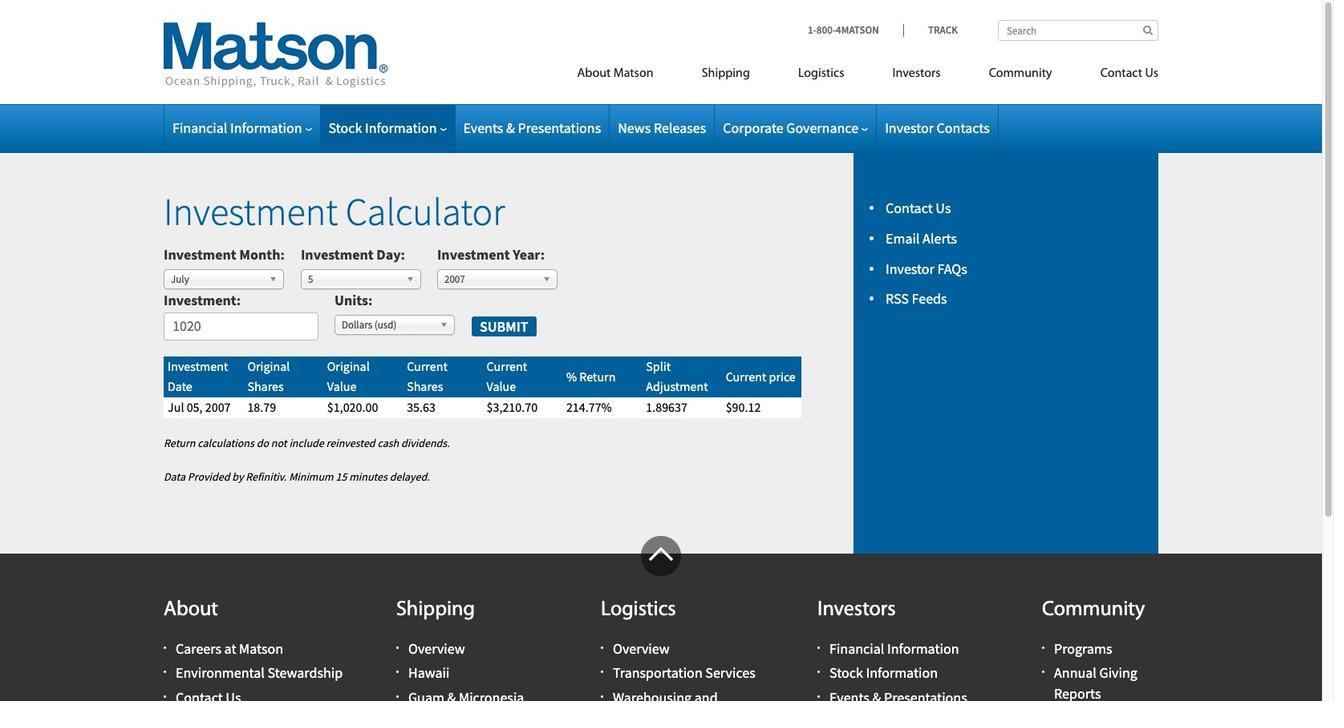 Task type: vqa. For each thing, say whether or not it's contained in the screenshot.
Overview Transportation Services
yes



Task type: locate. For each thing, give the bounding box(es) containing it.
0 horizontal spatial stock
[[328, 119, 362, 137]]

feeds
[[912, 290, 947, 308]]

investors down track link
[[892, 67, 941, 80]]

current for shares
[[407, 358, 447, 374]]

value inside current value
[[487, 379, 516, 395]]

date
[[168, 379, 192, 395]]

contact us link down search icon
[[1076, 59, 1158, 92]]

1 horizontal spatial shares
[[407, 379, 443, 395]]

financial information link for bottom stock information link
[[829, 640, 959, 659]]

day
[[376, 245, 401, 264]]

0 horizontal spatial value
[[327, 379, 357, 395]]

about for about matson
[[577, 67, 611, 80]]

value up $3,210.70
[[487, 379, 516, 395]]

4matson
[[836, 23, 879, 37]]

financial information
[[172, 119, 302, 137]]

$1,020.00
[[327, 399, 378, 415]]

0 horizontal spatial overview link
[[408, 640, 465, 659]]

investment up 2007 link
[[437, 245, 510, 264]]

services
[[705, 664, 755, 683]]

investors link
[[868, 59, 965, 92]]

investment date
[[168, 358, 228, 395]]

1 horizontal spatial financial
[[829, 640, 884, 659]]

overview for shipping
[[408, 640, 465, 659]]

1 horizontal spatial current
[[487, 358, 527, 374]]

1 vertical spatial investor
[[886, 260, 934, 278]]

0 horizontal spatial return
[[164, 436, 195, 450]]

contact us link
[[1076, 59, 1158, 92], [886, 199, 951, 217]]

governance
[[786, 119, 858, 137]]

1 shares from the left
[[247, 379, 284, 395]]

0 vertical spatial about
[[577, 67, 611, 80]]

return right %
[[579, 369, 616, 385]]

financial information link for stock information link to the top
[[172, 119, 312, 137]]

0 vertical spatial contact us link
[[1076, 59, 1158, 92]]

stock
[[328, 119, 362, 137], [829, 664, 863, 683]]

0 horizontal spatial contact
[[886, 199, 933, 217]]

0 vertical spatial contact us
[[1100, 67, 1158, 80]]

footer
[[0, 537, 1322, 702]]

current
[[407, 358, 447, 374], [487, 358, 527, 374], [726, 369, 766, 385]]

shares inside current shares
[[407, 379, 443, 395]]

0 horizontal spatial 2007
[[205, 399, 231, 415]]

0 vertical spatial matson
[[613, 67, 653, 80]]

top menu navigation
[[505, 59, 1158, 92]]

overview inside overview transportation services
[[613, 640, 670, 659]]

0 horizontal spatial shares
[[247, 379, 284, 395]]

about inside top menu navigation
[[577, 67, 611, 80]]

investor up rss feeds link on the top
[[886, 260, 934, 278]]

reports
[[1054, 685, 1101, 702]]

shares inside original shares
[[247, 379, 284, 395]]

0 vertical spatial return
[[579, 369, 616, 385]]

1 vertical spatial return
[[164, 436, 195, 450]]

current for price
[[726, 369, 766, 385]]

overview link up hawaii
[[408, 640, 465, 659]]

shares for original shares
[[247, 379, 284, 395]]

2007 down "investment year"
[[444, 272, 465, 286]]

provided
[[188, 470, 230, 484]]

do
[[256, 436, 269, 450]]

2 shares from the left
[[407, 379, 443, 395]]

1 horizontal spatial logistics
[[798, 67, 844, 80]]

2 value from the left
[[487, 379, 516, 395]]

1 horizontal spatial contact
[[1100, 67, 1142, 80]]

0 vertical spatial us
[[1145, 67, 1158, 80]]

shipping up corporate at right
[[702, 67, 750, 80]]

investment up july
[[164, 245, 236, 264]]

matson
[[613, 67, 653, 80], [239, 640, 283, 659]]

0 vertical spatial investors
[[892, 67, 941, 80]]

0 horizontal spatial overview
[[408, 640, 465, 659]]

value up $1,020.00
[[327, 379, 357, 395]]

overview link
[[408, 640, 465, 659], [613, 640, 670, 659]]

0 horizontal spatial logistics
[[601, 600, 676, 622]]

community
[[989, 67, 1052, 80], [1042, 600, 1145, 622]]

matson up news
[[613, 67, 653, 80]]

logistics down back to top image at the bottom
[[601, 600, 676, 622]]

information for stock information
[[365, 119, 437, 137]]

investment down july
[[164, 291, 237, 310]]

dividends.
[[401, 436, 450, 450]]

shipping up overview hawaii
[[396, 600, 475, 622]]

1 vertical spatial financial
[[829, 640, 884, 659]]

2 overview from the left
[[613, 640, 670, 659]]

releases
[[654, 119, 706, 137]]

1 horizontal spatial 2007
[[444, 272, 465, 286]]

1 horizontal spatial stock information link
[[829, 664, 938, 683]]

about up presentations
[[577, 67, 611, 80]]

shares for current shares
[[407, 379, 443, 395]]

1 horizontal spatial about
[[577, 67, 611, 80]]

1 value from the left
[[327, 379, 357, 395]]

contact us link up the email alerts link
[[886, 199, 951, 217]]

None submit
[[471, 316, 537, 338]]

investor faqs link
[[886, 260, 967, 278]]

1 horizontal spatial contact us
[[1100, 67, 1158, 80]]

1 overview link from the left
[[408, 640, 465, 659]]

july
[[171, 272, 189, 286]]

None search field
[[998, 20, 1158, 41]]

overview transportation services
[[613, 640, 755, 683]]

transportation services link
[[613, 664, 755, 683]]

rss feeds
[[886, 290, 947, 308]]

1 horizontal spatial matson
[[613, 67, 653, 80]]

1 horizontal spatial overview link
[[613, 640, 670, 659]]

financial for financial information stock information
[[829, 640, 884, 659]]

value inside original value
[[327, 379, 357, 395]]

1 overview from the left
[[408, 640, 465, 659]]

corporate governance link
[[723, 119, 868, 137]]

stock information link
[[328, 119, 446, 137], [829, 664, 938, 683]]

1 vertical spatial us
[[936, 199, 951, 217]]

logistics
[[798, 67, 844, 80], [601, 600, 676, 622]]

0 horizontal spatial about
[[164, 600, 218, 622]]

data provided by refinitiv. minimum 15 minutes delayed.
[[164, 470, 430, 484]]

0 horizontal spatial shipping
[[396, 600, 475, 622]]

0 vertical spatial community
[[989, 67, 1052, 80]]

0 vertical spatial logistics
[[798, 67, 844, 80]]

investment for investment month
[[164, 245, 236, 264]]

1 horizontal spatial stock
[[829, 664, 863, 683]]

1 vertical spatial community
[[1042, 600, 1145, 622]]

1 vertical spatial investors
[[817, 600, 896, 622]]

0 horizontal spatial matson
[[239, 640, 283, 659]]

0 vertical spatial contact
[[1100, 67, 1142, 80]]

investment calculator
[[164, 188, 505, 236]]

jul 05, 2007
[[168, 399, 231, 415]]

financial information link
[[172, 119, 312, 137], [829, 640, 959, 659]]

1 vertical spatial contact
[[886, 199, 933, 217]]

0 vertical spatial financial
[[172, 119, 227, 137]]

us up alerts
[[936, 199, 951, 217]]

overview hawaii
[[408, 640, 465, 683]]

contact up email
[[886, 199, 933, 217]]

0 horizontal spatial contact us link
[[886, 199, 951, 217]]

2 original from the left
[[327, 358, 370, 374]]

contact down search search field
[[1100, 67, 1142, 80]]

split
[[646, 358, 671, 374]]

investment
[[164, 188, 338, 236], [164, 245, 236, 264], [301, 245, 374, 264], [437, 245, 510, 264], [164, 291, 237, 310], [168, 358, 228, 374]]

contact us down search icon
[[1100, 67, 1158, 80]]

community down search search field
[[989, 67, 1052, 80]]

investor
[[885, 119, 934, 137], [886, 260, 934, 278]]

annual giving reports link
[[1054, 664, 1137, 702]]

overview
[[408, 640, 465, 659], [613, 640, 670, 659]]

original for value
[[327, 358, 370, 374]]

financial inside financial information stock information
[[829, 640, 884, 659]]

contact us up the email alerts link
[[886, 199, 951, 217]]

investment for investment date
[[168, 358, 228, 374]]

at
[[224, 640, 236, 659]]

current for value
[[487, 358, 527, 374]]

investment up date
[[168, 358, 228, 374]]

1 horizontal spatial overview
[[613, 640, 670, 659]]

current up 35.63
[[407, 358, 447, 374]]

shares up 18.79
[[247, 379, 284, 395]]

environmental
[[176, 664, 265, 683]]

shipping
[[702, 67, 750, 80], [396, 600, 475, 622]]

information for financial information
[[230, 119, 302, 137]]

investment year
[[437, 245, 540, 264]]

financial information stock information
[[829, 640, 959, 683]]

logistics down 800-
[[798, 67, 844, 80]]

overview up transportation on the bottom of the page
[[613, 640, 670, 659]]

0 vertical spatial financial information link
[[172, 119, 312, 137]]

1 horizontal spatial financial information link
[[829, 640, 959, 659]]

1 horizontal spatial return
[[579, 369, 616, 385]]

return up data on the bottom of page
[[164, 436, 195, 450]]

shipping link
[[678, 59, 774, 92]]

1 vertical spatial shipping
[[396, 600, 475, 622]]

contact
[[1100, 67, 1142, 80], [886, 199, 933, 217]]

2007 right 05,
[[205, 399, 231, 415]]

1 vertical spatial matson
[[239, 640, 283, 659]]

contact us inside the 'contact us' link
[[1100, 67, 1158, 80]]

footer containing about
[[0, 537, 1322, 702]]

shares
[[247, 379, 284, 395], [407, 379, 443, 395]]

current price
[[726, 369, 796, 385]]

1 vertical spatial contact us
[[886, 199, 951, 217]]

investment month
[[164, 245, 280, 264]]

logistics inside top menu navigation
[[798, 67, 844, 80]]

1 horizontal spatial original
[[327, 358, 370, 374]]

0 horizontal spatial financial
[[172, 119, 227, 137]]

matson up environmental stewardship link
[[239, 640, 283, 659]]

investors up financial information stock information
[[817, 600, 896, 622]]

dollars (usd)
[[342, 319, 397, 332]]

current up $3,210.70
[[487, 358, 527, 374]]

shares up 35.63
[[407, 379, 443, 395]]

investment up month
[[164, 188, 338, 236]]

0 vertical spatial investor
[[885, 119, 934, 137]]

hawaii
[[408, 664, 450, 683]]

community up programs
[[1042, 600, 1145, 622]]

us
[[1145, 67, 1158, 80], [936, 199, 951, 217]]

investors inside footer
[[817, 600, 896, 622]]

us down search icon
[[1145, 67, 1158, 80]]

us inside top menu navigation
[[1145, 67, 1158, 80]]

information for financial information stock information
[[887, 640, 959, 659]]

1 horizontal spatial us
[[1145, 67, 1158, 80]]

presentations
[[518, 119, 601, 137]]

overview for logistics
[[613, 640, 670, 659]]

0 horizontal spatial original
[[247, 358, 290, 374]]

back to top image
[[641, 537, 681, 577]]

0 horizontal spatial us
[[936, 199, 951, 217]]

2 overview link from the left
[[613, 640, 670, 659]]

1 vertical spatial stock
[[829, 664, 863, 683]]

return
[[579, 369, 616, 385], [164, 436, 195, 450]]

original up 18.79
[[247, 358, 290, 374]]

0 vertical spatial 2007
[[444, 272, 465, 286]]

programs
[[1054, 640, 1112, 659]]

current up $90.12
[[726, 369, 766, 385]]

cash
[[377, 436, 399, 450]]

0 horizontal spatial stock information link
[[328, 119, 446, 137]]

overview up hawaii
[[408, 640, 465, 659]]

alerts
[[923, 229, 957, 248]]

0 horizontal spatial current
[[407, 358, 447, 374]]

0 horizontal spatial financial information link
[[172, 119, 312, 137]]

overview link for shipping
[[408, 640, 465, 659]]

1 vertical spatial 2007
[[205, 399, 231, 415]]

investment for investment year
[[437, 245, 510, 264]]

800-
[[816, 23, 836, 37]]

1 vertical spatial about
[[164, 600, 218, 622]]

0 vertical spatial shipping
[[702, 67, 750, 80]]

matson inside top menu navigation
[[613, 67, 653, 80]]

current shares
[[407, 358, 447, 395]]

investment up 5 link
[[301, 245, 374, 264]]

about up careers
[[164, 600, 218, 622]]

1 horizontal spatial value
[[487, 379, 516, 395]]

investor down investors link
[[885, 119, 934, 137]]

financial
[[172, 119, 227, 137], [829, 640, 884, 659]]

original up $1,020.00
[[327, 358, 370, 374]]

1 original from the left
[[247, 358, 290, 374]]

track
[[928, 23, 958, 37]]

investment for investment
[[164, 291, 237, 310]]

careers at matson environmental stewardship
[[176, 640, 343, 683]]

email alerts link
[[886, 229, 957, 248]]

1 vertical spatial logistics
[[601, 600, 676, 622]]

1 vertical spatial financial information link
[[829, 640, 959, 659]]

1 horizontal spatial shipping
[[702, 67, 750, 80]]

overview link up transportation on the bottom of the page
[[613, 640, 670, 659]]

2 horizontal spatial current
[[726, 369, 766, 385]]



Task type: describe. For each thing, give the bounding box(es) containing it.
events & presentations link
[[463, 119, 601, 137]]

2007 link
[[437, 269, 557, 289]]

search image
[[1143, 25, 1153, 35]]

1 vertical spatial contact us link
[[886, 199, 951, 217]]

calculations
[[198, 436, 254, 450]]

1-
[[808, 23, 817, 37]]

jul
[[168, 399, 184, 415]]

dollars (usd) link
[[335, 315, 455, 335]]

original for shares
[[247, 358, 290, 374]]

Investment number field
[[164, 313, 318, 341]]

month
[[239, 245, 280, 264]]

investment day
[[301, 245, 401, 264]]

investor for investor contacts
[[885, 119, 934, 137]]

price
[[769, 369, 796, 385]]

0 vertical spatial stock
[[328, 119, 362, 137]]

%
[[566, 369, 577, 385]]

investor contacts
[[885, 119, 990, 137]]

15
[[336, 470, 347, 484]]

news releases
[[618, 119, 706, 137]]

programs annual giving reports
[[1054, 640, 1137, 702]]

214.77%
[[566, 399, 612, 415]]

matson inside careers at matson environmental stewardship
[[239, 640, 283, 659]]

hawaii link
[[408, 664, 450, 683]]

adjustment
[[646, 379, 708, 395]]

5 link
[[301, 269, 421, 289]]

investment for investment calculator
[[164, 188, 338, 236]]

rss
[[886, 290, 909, 308]]

$3,210.70
[[487, 399, 538, 415]]

minimum
[[289, 470, 333, 484]]

matson image
[[164, 22, 388, 88]]

shipping inside top menu navigation
[[702, 67, 750, 80]]

corporate
[[723, 119, 783, 137]]

not
[[271, 436, 287, 450]]

logistics inside footer
[[601, 600, 676, 622]]

environmental stewardship link
[[176, 664, 343, 683]]

track link
[[903, 23, 958, 37]]

logistics link
[[774, 59, 868, 92]]

original shares
[[247, 358, 290, 395]]

investor contacts link
[[885, 119, 990, 137]]

contacts
[[937, 119, 990, 137]]

minutes
[[349, 470, 387, 484]]

rss feeds link
[[886, 290, 947, 308]]

news releases link
[[618, 119, 706, 137]]

news
[[618, 119, 651, 137]]

events
[[463, 119, 503, 137]]

data
[[164, 470, 185, 484]]

calculator
[[346, 188, 505, 236]]

by
[[232, 470, 243, 484]]

units
[[335, 291, 368, 310]]

delayed.
[[390, 470, 430, 484]]

reinvested
[[326, 436, 375, 450]]

overview link for logistics
[[613, 640, 670, 659]]

1 vertical spatial stock information link
[[829, 664, 938, 683]]

(usd)
[[374, 319, 397, 332]]

annual
[[1054, 664, 1097, 683]]

events & presentations
[[463, 119, 601, 137]]

refinitiv.
[[246, 470, 287, 484]]

email
[[886, 229, 920, 248]]

include
[[289, 436, 324, 450]]

1-800-4matson link
[[808, 23, 903, 37]]

value for original value
[[327, 379, 357, 395]]

dollars
[[342, 319, 372, 332]]

value for current value
[[487, 379, 516, 395]]

careers
[[176, 640, 221, 659]]

stock inside financial information stock information
[[829, 664, 863, 683]]

july link
[[164, 269, 284, 289]]

original value
[[327, 358, 370, 395]]

about matson link
[[553, 59, 678, 92]]

35.63
[[407, 399, 436, 415]]

5
[[308, 272, 313, 286]]

about matson
[[577, 67, 653, 80]]

about for about
[[164, 600, 218, 622]]

Search search field
[[998, 20, 1158, 41]]

% return
[[566, 369, 616, 385]]

contact inside top menu navigation
[[1100, 67, 1142, 80]]

split adjustment
[[646, 358, 708, 395]]

investment for investment day
[[301, 245, 374, 264]]

investor for investor faqs
[[886, 260, 934, 278]]

corporate governance
[[723, 119, 858, 137]]

0 vertical spatial stock information link
[[328, 119, 446, 137]]

0 horizontal spatial contact us
[[886, 199, 951, 217]]

giving
[[1099, 664, 1137, 683]]

05,
[[187, 399, 203, 415]]

shipping inside footer
[[396, 600, 475, 622]]

financial for financial information
[[172, 119, 227, 137]]

programs link
[[1054, 640, 1112, 659]]

$90.12
[[726, 399, 761, 415]]

community inside top menu navigation
[[989, 67, 1052, 80]]

email alerts
[[886, 229, 957, 248]]

stewardship
[[268, 664, 343, 683]]

community link
[[965, 59, 1076, 92]]

faqs
[[937, 260, 967, 278]]

investors inside top menu navigation
[[892, 67, 941, 80]]

1 horizontal spatial contact us link
[[1076, 59, 1158, 92]]

stock information
[[328, 119, 437, 137]]

investor faqs
[[886, 260, 967, 278]]

1-800-4matson
[[808, 23, 879, 37]]

18.79
[[247, 399, 276, 415]]



